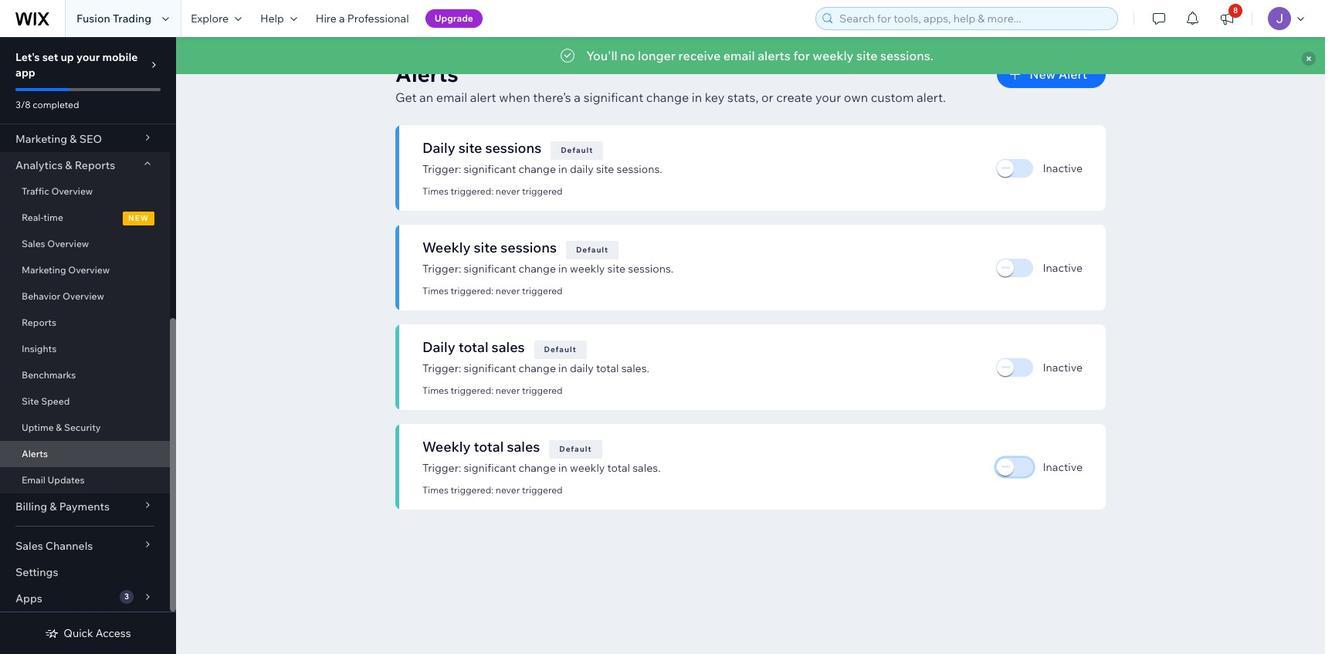 Task type: describe. For each thing, give the bounding box(es) containing it.
traffic overview link
[[0, 178, 170, 205]]

alerts
[[758, 48, 791, 63]]

custom
[[871, 90, 914, 105]]

analytics & reports
[[15, 158, 115, 172]]

overview for marketing overview
[[68, 264, 110, 276]]

significant for daily total sales
[[464, 362, 516, 375]]

no
[[621, 48, 635, 63]]

traffic
[[22, 185, 49, 197]]

uptime & security
[[22, 422, 101, 433]]

triggered for daily site sessions
[[522, 185, 563, 197]]

create
[[776, 90, 813, 105]]

email inside alert
[[724, 48, 755, 63]]

fusion
[[76, 12, 110, 25]]

apps
[[15, 592, 42, 606]]

alert
[[470, 90, 496, 105]]

time
[[44, 212, 63, 223]]

alerts link
[[0, 441, 170, 467]]

daily for sessions
[[570, 162, 594, 176]]

new alert
[[1030, 66, 1088, 82]]

sessions. for weekly site sessions
[[628, 262, 674, 276]]

quick access
[[64, 626, 131, 640]]

8
[[1234, 5, 1238, 15]]

sessions. inside you'll no longer receive email alerts for weekly site sessions. alert
[[881, 48, 934, 63]]

your inside let's set up your mobile app
[[76, 50, 100, 64]]

marketing for marketing & seo
[[15, 132, 67, 146]]

new alert button
[[997, 60, 1106, 88]]

longer
[[638, 48, 676, 63]]

uptime
[[22, 422, 54, 433]]

for
[[794, 48, 810, 63]]

email updates link
[[0, 467, 170, 494]]

trigger: significant change in weekly total sales.
[[423, 461, 661, 475]]

alerts get an email alert when there's a significant change in key stats, or create your own custom alert.
[[396, 60, 946, 105]]

change for weekly total sales
[[519, 461, 556, 475]]

never for weekly total sales
[[496, 484, 520, 496]]

sales. for weekly total sales
[[633, 461, 661, 475]]

trigger: significant change in weekly site sessions.
[[423, 262, 674, 276]]

never for weekly site sessions
[[496, 285, 520, 297]]

Search for tools, apps, help & more... field
[[835, 8, 1113, 29]]

triggered: for daily site sessions
[[451, 185, 494, 197]]

marketing & seo
[[15, 132, 102, 146]]

a inside alerts get an email alert when there's a significant change in key stats, or create your own custom alert.
[[574, 90, 581, 105]]

triggered: for weekly total sales
[[451, 484, 494, 496]]

get
[[396, 90, 417, 105]]

real-
[[22, 212, 44, 223]]

triggered for weekly total sales
[[522, 484, 563, 496]]

in for daily site sessions
[[559, 162, 568, 176]]

or
[[762, 90, 774, 105]]

email
[[22, 474, 46, 486]]

reports link
[[0, 310, 170, 336]]

daily for daily site sessions
[[423, 139, 456, 157]]

site speed link
[[0, 389, 170, 415]]

receive
[[679, 48, 721, 63]]

settings
[[15, 565, 58, 579]]

daily for daily total sales
[[423, 338, 456, 356]]

triggered for daily total sales
[[522, 385, 563, 396]]

you'll
[[586, 48, 618, 63]]

app
[[15, 66, 35, 80]]

you'll no longer receive email alerts for weekly site sessions. alert
[[176, 37, 1326, 74]]

behavior overview
[[22, 290, 104, 302]]

alerts for alerts get an email alert when there's a significant change in key stats, or create your own custom alert.
[[396, 60, 459, 87]]

default for weekly total sales
[[560, 444, 592, 454]]

marketing & seo button
[[0, 126, 170, 152]]

uptime & security link
[[0, 415, 170, 441]]

payments
[[59, 500, 110, 514]]

alert.
[[917, 90, 946, 105]]

marketing overview link
[[0, 257, 170, 284]]

marketing overview
[[22, 264, 110, 276]]

benchmarks
[[22, 369, 76, 381]]

analytics & reports button
[[0, 152, 170, 178]]

significant for weekly total sales
[[464, 461, 516, 475]]

real-time
[[22, 212, 63, 223]]

significant for daily site sessions
[[464, 162, 516, 176]]

email inside alerts get an email alert when there's a significant change in key stats, or create your own custom alert.
[[436, 90, 467, 105]]

times triggered: never triggered for daily total sales
[[423, 385, 563, 396]]

new
[[1030, 66, 1056, 82]]

there's
[[533, 90, 571, 105]]

help
[[260, 12, 284, 25]]

security
[[64, 422, 101, 433]]

seo
[[79, 132, 102, 146]]

upgrade
[[435, 12, 473, 24]]

8 button
[[1210, 0, 1244, 37]]

behavior overview link
[[0, 284, 170, 310]]

site inside alert
[[857, 48, 878, 63]]

trigger: significant change in daily site sessions.
[[423, 162, 663, 176]]

sales channels button
[[0, 533, 170, 559]]

hire
[[316, 12, 337, 25]]

stats,
[[728, 90, 759, 105]]

weekly inside alert
[[813, 48, 854, 63]]

a inside hire a professional "link"
[[339, 12, 345, 25]]

in for weekly site sessions
[[559, 262, 568, 276]]

reports inside dropdown button
[[75, 158, 115, 172]]

sales overview
[[22, 238, 89, 250]]

times for weekly total sales
[[423, 484, 449, 496]]

you'll no longer receive email alerts for weekly site sessions.
[[586, 48, 934, 63]]

sales channels
[[15, 539, 93, 553]]

in inside alerts get an email alert when there's a significant change in key stats, or create your own custom alert.
[[692, 90, 702, 105]]

site
[[22, 396, 39, 407]]

fusion trading
[[76, 12, 151, 25]]

new
[[128, 213, 149, 223]]

traffic overview
[[22, 185, 93, 197]]

analytics
[[15, 158, 63, 172]]

access
[[96, 626, 131, 640]]

sales. for daily total sales
[[622, 362, 650, 375]]

settings link
[[0, 559, 170, 586]]

daily for sales
[[570, 362, 594, 375]]

completed
[[33, 99, 79, 110]]

sales for weekly total sales
[[507, 438, 540, 456]]

3
[[124, 592, 129, 602]]

quick
[[64, 626, 93, 640]]

email updates
[[22, 474, 85, 486]]

sales for daily total sales
[[492, 338, 525, 356]]

billing & payments button
[[0, 494, 170, 520]]



Task type: vqa. For each thing, say whether or not it's contained in the screenshot.
New Alert button
yes



Task type: locate. For each thing, give the bounding box(es) containing it.
1 triggered from the top
[[522, 185, 563, 197]]

3/8
[[15, 99, 31, 110]]

sales down real-
[[22, 238, 45, 250]]

total
[[459, 338, 489, 356], [596, 362, 619, 375], [474, 438, 504, 456], [608, 461, 630, 475]]

sales overview link
[[0, 231, 170, 257]]

own
[[844, 90, 868, 105]]

times triggered: never triggered for weekly total sales
[[423, 484, 563, 496]]

4 trigger: from the top
[[423, 461, 461, 475]]

default
[[561, 145, 594, 155], [576, 245, 609, 255], [544, 345, 577, 355], [560, 444, 592, 454]]

weekly for weekly total sales
[[423, 438, 471, 456]]

& inside marketing & seo popup button
[[70, 132, 77, 146]]

times triggered: never triggered for weekly site sessions
[[423, 285, 563, 297]]

2 triggered from the top
[[522, 285, 563, 297]]

2 triggered: from the top
[[451, 285, 494, 297]]

change down daily site sessions
[[519, 162, 556, 176]]

sessions for daily site sessions
[[486, 139, 542, 157]]

triggered:
[[451, 185, 494, 197], [451, 285, 494, 297], [451, 385, 494, 396], [451, 484, 494, 496]]

weekly for sessions
[[570, 262, 605, 276]]

significant down you'll
[[584, 90, 644, 105]]

inactive for weekly site sessions
[[1043, 261, 1083, 275]]

2 times from the top
[[423, 285, 449, 297]]

triggered down trigger: significant change in daily site sessions.
[[522, 185, 563, 197]]

times triggered: never triggered down the weekly site sessions at the top of page
[[423, 285, 563, 297]]

times triggered: never triggered for daily site sessions
[[423, 185, 563, 197]]

explore
[[191, 12, 229, 25]]

triggered
[[522, 185, 563, 197], [522, 285, 563, 297], [522, 385, 563, 396], [522, 484, 563, 496]]

4 never from the top
[[496, 484, 520, 496]]

1 vertical spatial sales.
[[633, 461, 661, 475]]

1 triggered: from the top
[[451, 185, 494, 197]]

1 vertical spatial weekly
[[423, 438, 471, 456]]

0 vertical spatial reports
[[75, 158, 115, 172]]

1 never from the top
[[496, 185, 520, 197]]

0 horizontal spatial email
[[436, 90, 467, 105]]

alerts inside alerts link
[[22, 448, 48, 460]]

0 vertical spatial daily
[[423, 139, 456, 157]]

trigger: down the weekly site sessions at the top of page
[[423, 262, 461, 276]]

change down longer
[[646, 90, 689, 105]]

inactive
[[1043, 161, 1083, 175], [1043, 261, 1083, 275], [1043, 360, 1083, 374], [1043, 460, 1083, 474]]

default up trigger: significant change in daily site sessions.
[[561, 145, 594, 155]]

trigger: for weekly total sales
[[423, 461, 461, 475]]

0 horizontal spatial reports
[[22, 317, 56, 328]]

quick access button
[[45, 626, 131, 640]]

weekly for weekly site sessions
[[423, 239, 471, 256]]

1 vertical spatial daily
[[423, 338, 456, 356]]

1 vertical spatial weekly
[[570, 262, 605, 276]]

2 vertical spatial weekly
[[570, 461, 605, 475]]

& down the marketing & seo
[[65, 158, 72, 172]]

trigger: significant change in daily total sales.
[[423, 362, 650, 375]]

3 triggered: from the top
[[451, 385, 494, 396]]

your
[[76, 50, 100, 64], [816, 90, 841, 105]]

hire a professional
[[316, 12, 409, 25]]

trigger: down daily site sessions
[[423, 162, 461, 176]]

times for weekly site sessions
[[423, 285, 449, 297]]

sales for sales channels
[[15, 539, 43, 553]]

2 times triggered: never triggered from the top
[[423, 285, 563, 297]]

channels
[[45, 539, 93, 553]]

sales inside 'popup button'
[[15, 539, 43, 553]]

triggered down trigger: significant change in daily total sales.
[[522, 385, 563, 396]]

1 vertical spatial daily
[[570, 362, 594, 375]]

overview for sales overview
[[47, 238, 89, 250]]

1 horizontal spatial alerts
[[396, 60, 459, 87]]

0 vertical spatial sessions.
[[881, 48, 934, 63]]

change down weekly total sales
[[519, 461, 556, 475]]

benchmarks link
[[0, 362, 170, 389]]

& inside analytics & reports dropdown button
[[65, 158, 72, 172]]

0 vertical spatial alerts
[[396, 60, 459, 87]]

never down trigger: significant change in weekly site sessions.
[[496, 285, 520, 297]]

4 times triggered: never triggered from the top
[[423, 484, 563, 496]]

insights
[[22, 343, 57, 355]]

trigger: for weekly site sessions
[[423, 262, 461, 276]]

0 vertical spatial daily
[[570, 162, 594, 176]]

1 weekly from the top
[[423, 239, 471, 256]]

updates
[[48, 474, 85, 486]]

trigger: down daily total sales
[[423, 362, 461, 375]]

2 weekly from the top
[[423, 438, 471, 456]]

alert
[[1059, 66, 1088, 82]]

sessions
[[486, 139, 542, 157], [501, 239, 557, 256]]

sales.
[[622, 362, 650, 375], [633, 461, 661, 475]]

1 inactive from the top
[[1043, 161, 1083, 175]]

mobile
[[102, 50, 138, 64]]

triggered: down weekly total sales
[[451, 484, 494, 496]]

times down weekly total sales
[[423, 484, 449, 496]]

in for weekly total sales
[[559, 461, 568, 475]]

let's set up your mobile app
[[15, 50, 138, 80]]

1 vertical spatial your
[[816, 90, 841, 105]]

1 times triggered: never triggered from the top
[[423, 185, 563, 197]]

2 trigger: from the top
[[423, 262, 461, 276]]

change for daily site sessions
[[519, 162, 556, 176]]

change down the weekly site sessions at the top of page
[[519, 262, 556, 276]]

never down trigger: significant change in daily total sales.
[[496, 385, 520, 396]]

significant down weekly total sales
[[464, 461, 516, 475]]

4 triggered: from the top
[[451, 484, 494, 496]]

2 daily from the top
[[423, 338, 456, 356]]

sessions. for daily site sessions
[[617, 162, 663, 176]]

daily
[[570, 162, 594, 176], [570, 362, 594, 375]]

marketing up behavior
[[22, 264, 66, 276]]

4 triggered from the top
[[522, 484, 563, 496]]

a right there's
[[574, 90, 581, 105]]

2 inactive from the top
[[1043, 261, 1083, 275]]

& for analytics
[[65, 158, 72, 172]]

set
[[42, 50, 58, 64]]

marketing
[[15, 132, 67, 146], [22, 264, 66, 276]]

email left alerts
[[724, 48, 755, 63]]

0 vertical spatial a
[[339, 12, 345, 25]]

default for daily site sessions
[[561, 145, 594, 155]]

never down trigger: significant change in weekly total sales.
[[496, 484, 520, 496]]

triggered: for weekly site sessions
[[451, 285, 494, 297]]

billing & payments
[[15, 500, 110, 514]]

change for daily total sales
[[519, 362, 556, 375]]

a right hire
[[339, 12, 345, 25]]

triggered down trigger: significant change in weekly site sessions.
[[522, 285, 563, 297]]

3 times triggered: never triggered from the top
[[423, 385, 563, 396]]

2 never from the top
[[496, 285, 520, 297]]

1 daily from the top
[[570, 162, 594, 176]]

daily site sessions
[[423, 139, 542, 157]]

times for daily site sessions
[[423, 185, 449, 197]]

times triggered: never triggered
[[423, 185, 563, 197], [423, 285, 563, 297], [423, 385, 563, 396], [423, 484, 563, 496]]

0 vertical spatial sales
[[492, 338, 525, 356]]

billing
[[15, 500, 47, 514]]

2 daily from the top
[[570, 362, 594, 375]]

weekly site sessions
[[423, 239, 557, 256]]

0 vertical spatial weekly
[[813, 48, 854, 63]]

3 trigger: from the top
[[423, 362, 461, 375]]

1 daily from the top
[[423, 139, 456, 157]]

behavior
[[22, 290, 60, 302]]

inactive for weekly total sales
[[1043, 460, 1083, 474]]

1 horizontal spatial your
[[816, 90, 841, 105]]

1 vertical spatial reports
[[22, 317, 56, 328]]

times for daily total sales
[[423, 385, 449, 396]]

times
[[423, 185, 449, 197], [423, 285, 449, 297], [423, 385, 449, 396], [423, 484, 449, 496]]

upgrade button
[[425, 9, 483, 28]]

overview down sales overview link
[[68, 264, 110, 276]]

reports up the insights
[[22, 317, 56, 328]]

hire a professional link
[[307, 0, 418, 37]]

overview up marketing overview at the left top
[[47, 238, 89, 250]]

significant down daily total sales
[[464, 362, 516, 375]]

reports
[[75, 158, 115, 172], [22, 317, 56, 328]]

never for daily site sessions
[[496, 185, 520, 197]]

3 inactive from the top
[[1043, 360, 1083, 374]]

3/8 completed
[[15, 99, 79, 110]]

triggered: down daily total sales
[[451, 385, 494, 396]]

4 inactive from the top
[[1043, 460, 1083, 474]]

0 vertical spatial sales
[[22, 238, 45, 250]]

sessions up trigger: significant change in daily site sessions.
[[486, 139, 542, 157]]

overview for behavior overview
[[63, 290, 104, 302]]

trigger: down weekly total sales
[[423, 461, 461, 475]]

0 vertical spatial email
[[724, 48, 755, 63]]

1 vertical spatial a
[[574, 90, 581, 105]]

marketing inside popup button
[[15, 132, 67, 146]]

significant inside alerts get an email alert when there's a significant change in key stats, or create your own custom alert.
[[584, 90, 644, 105]]

& inside the billing & payments dropdown button
[[50, 500, 57, 514]]

marketing up analytics
[[15, 132, 67, 146]]

change for weekly site sessions
[[519, 262, 556, 276]]

0 vertical spatial your
[[76, 50, 100, 64]]

1 vertical spatial marketing
[[22, 264, 66, 276]]

1 vertical spatial sessions
[[501, 239, 557, 256]]

trigger: for daily total sales
[[423, 362, 461, 375]]

sales up trigger: significant change in weekly total sales.
[[507, 438, 540, 456]]

default for weekly site sessions
[[576, 245, 609, 255]]

times down daily site sessions
[[423, 185, 449, 197]]

1 horizontal spatial a
[[574, 90, 581, 105]]

inactive for daily total sales
[[1043, 360, 1083, 374]]

2 vertical spatial sessions.
[[628, 262, 674, 276]]

sales up settings
[[15, 539, 43, 553]]

0 vertical spatial weekly
[[423, 239, 471, 256]]

triggered: for daily total sales
[[451, 385, 494, 396]]

site speed
[[22, 396, 70, 407]]

1 horizontal spatial email
[[724, 48, 755, 63]]

sessions for weekly site sessions
[[501, 239, 557, 256]]

times triggered: never triggered down daily site sessions
[[423, 185, 563, 197]]

email
[[724, 48, 755, 63], [436, 90, 467, 105]]

alerts for alerts
[[22, 448, 48, 460]]

times triggered: never triggered down weekly total sales
[[423, 484, 563, 496]]

1 vertical spatial sales
[[15, 539, 43, 553]]

times up daily total sales
[[423, 285, 449, 297]]

& for billing
[[50, 500, 57, 514]]

key
[[705, 90, 725, 105]]

overview for traffic overview
[[51, 185, 93, 197]]

1 vertical spatial email
[[436, 90, 467, 105]]

weekly
[[813, 48, 854, 63], [570, 262, 605, 276], [570, 461, 605, 475]]

default up trigger: significant change in daily total sales.
[[544, 345, 577, 355]]

0 horizontal spatial your
[[76, 50, 100, 64]]

reports down "seo"
[[75, 158, 115, 172]]

alerts up an at the left of page
[[396, 60, 459, 87]]

trigger: for daily site sessions
[[423, 162, 461, 176]]

change down daily total sales
[[519, 362, 556, 375]]

0 vertical spatial marketing
[[15, 132, 67, 146]]

never
[[496, 185, 520, 197], [496, 285, 520, 297], [496, 385, 520, 396], [496, 484, 520, 496]]

1 horizontal spatial reports
[[75, 158, 115, 172]]

significant down daily site sessions
[[464, 162, 516, 176]]

1 vertical spatial sales
[[507, 438, 540, 456]]

4 times from the top
[[423, 484, 449, 496]]

times down daily total sales
[[423, 385, 449, 396]]

never down trigger: significant change in daily site sessions.
[[496, 185, 520, 197]]

sessions up trigger: significant change in weekly site sessions.
[[501, 239, 557, 256]]

3 triggered from the top
[[522, 385, 563, 396]]

1 vertical spatial alerts
[[22, 448, 48, 460]]

let's
[[15, 50, 40, 64]]

alerts up email
[[22, 448, 48, 460]]

& for marketing
[[70, 132, 77, 146]]

overview down marketing overview link
[[63, 290, 104, 302]]

& for uptime
[[56, 422, 62, 433]]

sales
[[492, 338, 525, 356], [507, 438, 540, 456]]

default for daily total sales
[[544, 345, 577, 355]]

site
[[857, 48, 878, 63], [459, 139, 482, 157], [596, 162, 614, 176], [474, 239, 498, 256], [608, 262, 626, 276]]

sales inside sales overview link
[[22, 238, 45, 250]]

significant down the weekly site sessions at the top of page
[[464, 262, 516, 276]]

significant
[[584, 90, 644, 105], [464, 162, 516, 176], [464, 262, 516, 276], [464, 362, 516, 375], [464, 461, 516, 475]]

your left own
[[816, 90, 841, 105]]

triggered: down the weekly site sessions at the top of page
[[451, 285, 494, 297]]

0 horizontal spatial alerts
[[22, 448, 48, 460]]

your inside alerts get an email alert when there's a significant change in key stats, or create your own custom alert.
[[816, 90, 841, 105]]

default up trigger: significant change in weekly total sales.
[[560, 444, 592, 454]]

up
[[61, 50, 74, 64]]

inactive for daily site sessions
[[1043, 161, 1083, 175]]

help button
[[251, 0, 307, 37]]

0 horizontal spatial a
[[339, 12, 345, 25]]

sidebar element
[[0, 0, 176, 654]]

& left "seo"
[[70, 132, 77, 146]]

& inside the uptime & security link
[[56, 422, 62, 433]]

email right an at the left of page
[[436, 90, 467, 105]]

1 trigger: from the top
[[423, 162, 461, 176]]

& right billing at the left
[[50, 500, 57, 514]]

0 vertical spatial sales.
[[622, 362, 650, 375]]

overview down analytics & reports
[[51, 185, 93, 197]]

your right up
[[76, 50, 100, 64]]

alerts inside alerts get an email alert when there's a significant change in key stats, or create your own custom alert.
[[396, 60, 459, 87]]

0 vertical spatial sessions
[[486, 139, 542, 157]]

change inside alerts get an email alert when there's a significant change in key stats, or create your own custom alert.
[[646, 90, 689, 105]]

triggered for weekly site sessions
[[522, 285, 563, 297]]

speed
[[41, 396, 70, 407]]

insights link
[[0, 336, 170, 362]]

times triggered: never triggered down daily total sales
[[423, 385, 563, 396]]

& right uptime
[[56, 422, 62, 433]]

professional
[[347, 12, 409, 25]]

overview
[[51, 185, 93, 197], [47, 238, 89, 250], [68, 264, 110, 276], [63, 290, 104, 302]]

weekly total sales
[[423, 438, 540, 456]]

1 vertical spatial sessions.
[[617, 162, 663, 176]]

1 times from the top
[[423, 185, 449, 197]]

when
[[499, 90, 530, 105]]

never for daily total sales
[[496, 385, 520, 396]]

change
[[646, 90, 689, 105], [519, 162, 556, 176], [519, 262, 556, 276], [519, 362, 556, 375], [519, 461, 556, 475]]

3 never from the top
[[496, 385, 520, 396]]

an
[[420, 90, 434, 105]]

default up trigger: significant change in weekly site sessions.
[[576, 245, 609, 255]]

in for daily total sales
[[559, 362, 568, 375]]

3 times from the top
[[423, 385, 449, 396]]

sales up trigger: significant change in daily total sales.
[[492, 338, 525, 356]]

triggered down trigger: significant change in weekly total sales.
[[522, 484, 563, 496]]

significant for weekly site sessions
[[464, 262, 516, 276]]

weekly for sales
[[570, 461, 605, 475]]

marketing for marketing overview
[[22, 264, 66, 276]]

sales for sales overview
[[22, 238, 45, 250]]

in
[[692, 90, 702, 105], [559, 162, 568, 176], [559, 262, 568, 276], [559, 362, 568, 375], [559, 461, 568, 475]]

triggered: down daily site sessions
[[451, 185, 494, 197]]



